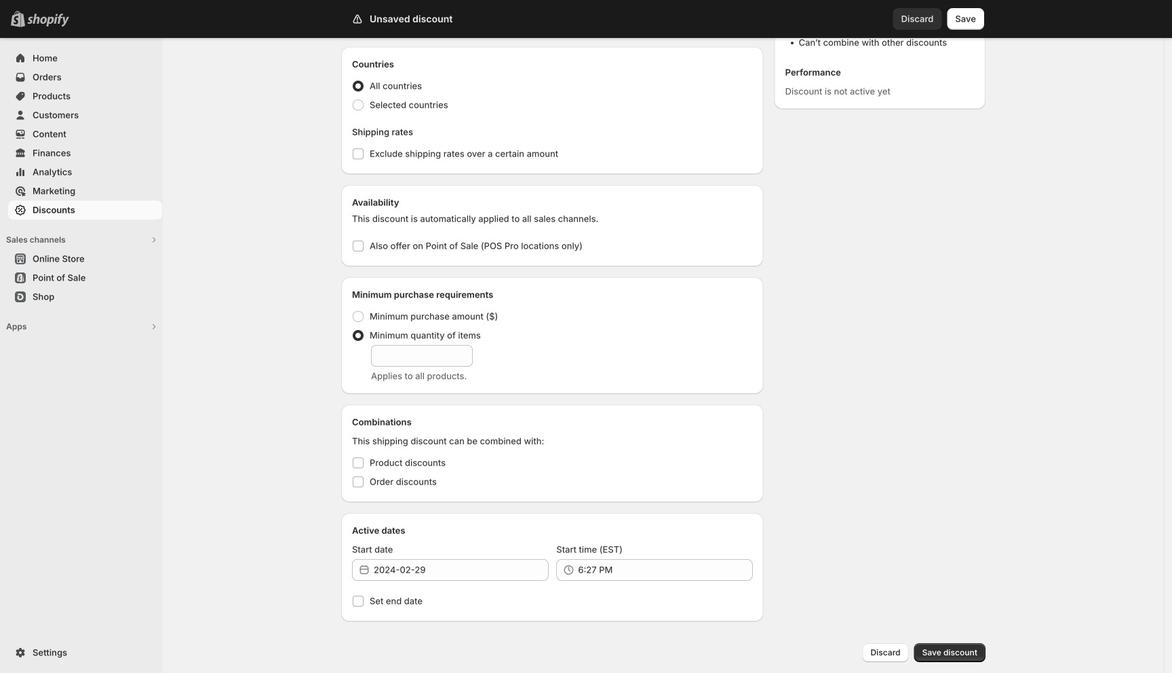 Task type: locate. For each thing, give the bounding box(es) containing it.
None text field
[[371, 345, 473, 367]]

Enter time text field
[[578, 560, 753, 582]]



Task type: vqa. For each thing, say whether or not it's contained in the screenshot.
"Shopify" image at the top left of the page
yes



Task type: describe. For each thing, give the bounding box(es) containing it.
shopify image
[[27, 13, 69, 27]]

YYYY-MM-DD text field
[[374, 560, 549, 582]]



